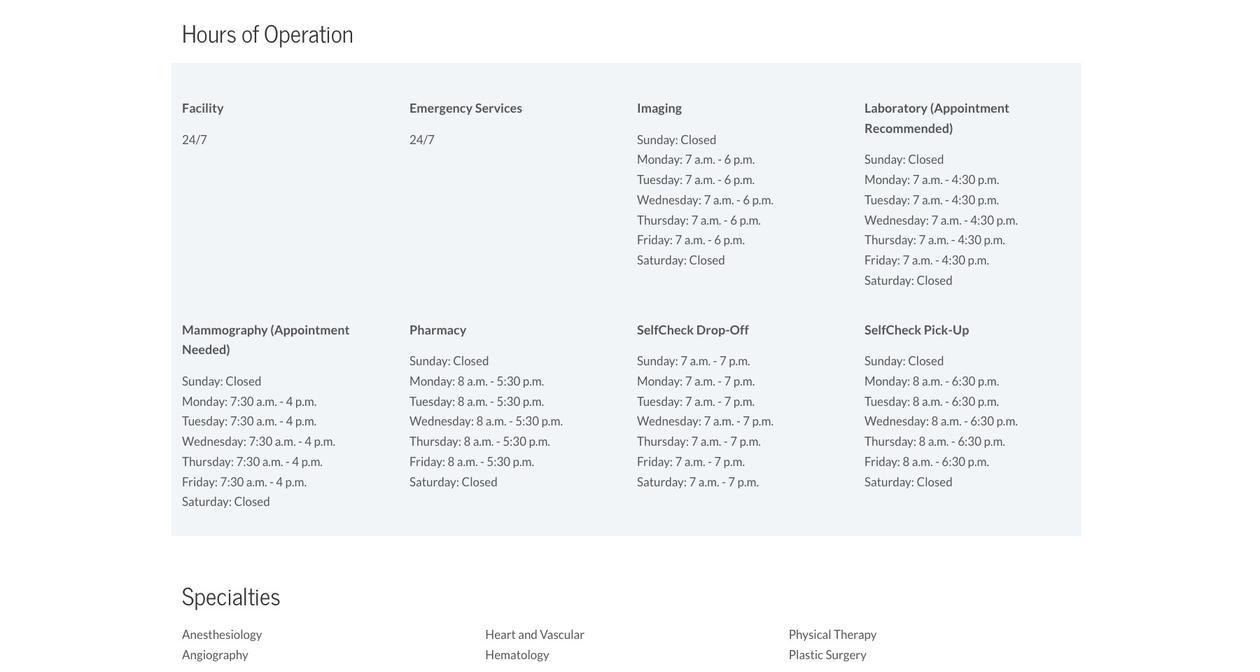 Task type: vqa. For each thing, say whether or not it's contained in the screenshot.
pharmacy
yes



Task type: locate. For each thing, give the bounding box(es) containing it.
(appointment for mammography (appointment needed)
[[270, 322, 350, 338]]

sunday: down selfcheck pick-up at the right of page
[[865, 354, 906, 369]]

sunday: down imaging
[[637, 132, 678, 148]]

wednesday: inside sunday: closed monday: 7:30 a.m. - 4 p.m. tuesday: 7:30 a.m. - 4 p.m. wednesday: 7:30 a.m. - 4 p.m. thursday: 7:30 a.m. - 4 p.m. friday: 7:30 a.m. - 4 p.m. saturday: closed
[[182, 434, 246, 450]]

physical therapy
[[789, 627, 877, 643]]

1 24/7 from the left
[[182, 132, 207, 148]]

tuesday: inside sunday: closed monday: 7 a.m. - 6 p.m. tuesday: 7 a.m. - 6 p.m. wednesday: 7 a.m. - 6 p.m. thursday: 7 a.m. - 6 p.m. friday: 7 a.m. - 6 p.m. saturday: closed
[[637, 172, 683, 188]]

monday: inside sunday: 7 a.m. - 7 p.m. monday: 7 a.m. - 7 p.m. tuesday: 7 a.m. - 7 p.m. wednesday: 7 a.m. - 7 p.m. thursday: 7 a.m. - 7 p.m. friday: 7 a.m. - 7 p.m. saturday: 7 a.m. - 7 p.m.
[[637, 374, 683, 389]]

tuesday: inside sunday: closed monday: 7 a.m. - 4:30 p.m. tuesday: 7 a.m. - 4:30 p.m. wednesday: 7 a.m. - 4:30 p.m. thursday: 7 a.m. - 4:30 p.m. friday: 7 a.m. - 4:30 p.m. saturday: closed
[[865, 192, 910, 208]]

friday: inside sunday: closed monday: 7 a.m. - 4:30 p.m. tuesday: 7 a.m. - 4:30 p.m. wednesday: 7 a.m. - 4:30 p.m. thursday: 7 a.m. - 4:30 p.m. friday: 7 a.m. - 4:30 p.m. saturday: closed
[[865, 253, 900, 268]]

7
[[685, 152, 692, 168], [685, 172, 692, 188], [913, 172, 920, 188], [704, 192, 711, 208], [913, 192, 919, 208], [691, 212, 698, 228], [931, 212, 938, 228], [675, 233, 682, 248], [919, 233, 926, 248], [903, 253, 910, 268], [681, 354, 687, 369], [720, 354, 726, 369], [685, 374, 692, 389], [724, 374, 731, 389], [685, 394, 692, 409], [724, 394, 731, 409], [704, 414, 711, 429], [743, 414, 750, 429], [691, 434, 698, 450], [730, 434, 737, 450], [675, 454, 682, 470], [714, 454, 721, 470], [689, 474, 696, 490], [728, 474, 735, 490]]

monday: for laboratory (appointment recommended)
[[865, 172, 910, 188]]

heart
[[485, 627, 516, 643]]

thursday: inside the sunday: closed monday: 8 a.m. - 5:30 p.m. tuesday: 8 a.m. - 5:30 p.m. wednesday: 8 a.m. - 5:30 p.m. thursday: 8 a.m. - 5:30 p.m. friday: 8 a.m. - 5:30 p.m. saturday: closed
[[410, 434, 461, 450]]

thursday: inside sunday: 7 a.m. - 7 p.m. monday: 7 a.m. - 7 p.m. tuesday: 7 a.m. - 7 p.m. wednesday: 7 a.m. - 7 p.m. thursday: 7 a.m. - 7 p.m. friday: 7 a.m. - 7 p.m. saturday: 7 a.m. - 7 p.m.
[[637, 434, 689, 450]]

specialties
[[182, 582, 281, 612]]

monday: inside sunday: closed monday: 7:30 a.m. - 4 p.m. tuesday: 7:30 a.m. - 4 p.m. wednesday: 7:30 a.m. - 4 p.m. thursday: 7:30 a.m. - 4 p.m. friday: 7:30 a.m. - 4 p.m. saturday: closed
[[182, 394, 228, 409]]

friday: inside sunday: closed monday: 7:30 a.m. - 4 p.m. tuesday: 7:30 a.m. - 4 p.m. wednesday: 7:30 a.m. - 4 p.m. thursday: 7:30 a.m. - 4 p.m. friday: 7:30 a.m. - 4 p.m. saturday: closed
[[182, 474, 218, 490]]

monday: inside sunday: closed monday: 7 a.m. - 4:30 p.m. tuesday: 7 a.m. - 4:30 p.m. wednesday: 7 a.m. - 4:30 p.m. thursday: 7 a.m. - 4:30 p.m. friday: 7 a.m. - 4:30 p.m. saturday: closed
[[865, 172, 910, 188]]

4:30
[[952, 172, 975, 188], [952, 192, 975, 208], [970, 212, 994, 228], [958, 233, 981, 248], [942, 253, 965, 268]]

friday:
[[637, 233, 673, 248], [865, 253, 900, 268], [410, 454, 445, 470], [637, 454, 673, 470], [865, 454, 900, 470], [182, 474, 218, 490]]

sunday: down 'recommended)'
[[865, 152, 906, 168]]

24/7 down facility
[[182, 132, 207, 148]]

sunday: inside the sunday: closed monday: 8 a.m. - 5:30 p.m. tuesday: 8 a.m. - 5:30 p.m. wednesday: 8 a.m. - 5:30 p.m. thursday: 8 a.m. - 5:30 p.m. friday: 8 a.m. - 5:30 p.m. saturday: closed
[[410, 354, 451, 369]]

saturday: for imaging
[[637, 253, 687, 268]]

selfcheck for selfcheck pick-up
[[865, 322, 921, 338]]

saturday: inside sunday: closed monday: 7 a.m. - 6 p.m. tuesday: 7 a.m. - 6 p.m. wednesday: 7 a.m. - 6 p.m. thursday: 7 a.m. - 6 p.m. friday: 7 a.m. - 6 p.m. saturday: closed
[[637, 253, 687, 268]]

monday: down needed)
[[182, 394, 228, 409]]

monday: for imaging
[[637, 152, 683, 168]]

selfcheck left drop-
[[637, 322, 694, 338]]

friday: for selfcheck pick-up
[[865, 454, 900, 470]]

24/7 down emergency
[[410, 132, 435, 148]]

closed
[[681, 132, 716, 148], [908, 152, 944, 168], [689, 253, 725, 268], [917, 273, 953, 288], [453, 354, 489, 369], [908, 354, 944, 369], [226, 374, 261, 389], [462, 474, 498, 490], [917, 474, 953, 490], [234, 494, 270, 510]]

selfcheck left pick-
[[865, 322, 921, 338]]

wednesday: for laboratory (appointment recommended)
[[865, 212, 929, 228]]

tuesday: inside sunday: closed monday: 8 a.m. - 6:30 p.m. tuesday: 8 a.m. - 6:30 p.m. wednesday: 8 a.m. - 6:30 p.m. thursday: 8 a.m. - 6:30 p.m. friday: 8 a.m. - 6:30 p.m. saturday: closed
[[865, 394, 910, 409]]

(appointment for laboratory (appointment recommended)
[[930, 100, 1009, 116]]

saturday: inside sunday: closed monday: 7:30 a.m. - 4 p.m. tuesday: 7:30 a.m. - 4 p.m. wednesday: 7:30 a.m. - 4 p.m. thursday: 7:30 a.m. - 4 p.m. friday: 7:30 a.m. - 4 p.m. saturday: closed
[[182, 494, 232, 510]]

(appointment
[[930, 100, 1009, 116], [270, 322, 350, 338]]

monday: down imaging
[[637, 152, 683, 168]]

sunday: inside sunday: 7 a.m. - 7 p.m. monday: 7 a.m. - 7 p.m. tuesday: 7 a.m. - 7 p.m. wednesday: 7 a.m. - 7 p.m. thursday: 7 a.m. - 7 p.m. friday: 7 a.m. - 7 p.m. saturday: 7 a.m. - 7 p.m.
[[637, 354, 678, 369]]

tuesday:
[[637, 172, 683, 188], [865, 192, 910, 208], [410, 394, 455, 409], [637, 394, 683, 409], [865, 394, 910, 409], [182, 414, 228, 429]]

sunday: down pharmacy
[[410, 354, 451, 369]]

off
[[730, 322, 749, 338]]

emergency services
[[410, 100, 522, 116]]

8
[[458, 374, 465, 389], [913, 374, 920, 389], [458, 394, 464, 409], [913, 394, 919, 409], [476, 414, 483, 429], [931, 414, 938, 429], [464, 434, 471, 450], [919, 434, 926, 450], [448, 454, 455, 470], [903, 454, 910, 470]]

6
[[724, 152, 731, 168], [724, 172, 731, 188], [743, 192, 750, 208], [730, 212, 737, 228], [714, 233, 721, 248]]

1 vertical spatial (appointment
[[270, 322, 350, 338]]

thursday: inside sunday: closed monday: 7:30 a.m. - 4 p.m. tuesday: 7:30 a.m. - 4 p.m. wednesday: 7:30 a.m. - 4 p.m. thursday: 7:30 a.m. - 4 p.m. friday: 7:30 a.m. - 4 p.m. saturday: closed
[[182, 454, 234, 470]]

friday: inside the sunday: closed monday: 8 a.m. - 5:30 p.m. tuesday: 8 a.m. - 5:30 p.m. wednesday: 8 a.m. - 5:30 p.m. thursday: 8 a.m. - 5:30 p.m. friday: 8 a.m. - 5:30 p.m. saturday: closed
[[410, 454, 445, 470]]

2 24/7 from the left
[[410, 132, 435, 148]]

friday: inside sunday: closed monday: 8 a.m. - 6:30 p.m. tuesday: 8 a.m. - 6:30 p.m. wednesday: 8 a.m. - 6:30 p.m. thursday: 8 a.m. - 6:30 p.m. friday: 8 a.m. - 6:30 p.m. saturday: closed
[[865, 454, 900, 470]]

mammography (appointment needed)
[[182, 322, 350, 358]]

friday: inside sunday: closed monday: 7 a.m. - 6 p.m. tuesday: 7 a.m. - 6 p.m. wednesday: 7 a.m. - 6 p.m. thursday: 7 a.m. - 6 p.m. friday: 7 a.m. - 6 p.m. saturday: closed
[[637, 233, 673, 248]]

24/7
[[182, 132, 207, 148], [410, 132, 435, 148]]

wednesday: inside sunday: closed monday: 7 a.m. - 6 p.m. tuesday: 7 a.m. - 6 p.m. wednesday: 7 a.m. - 6 p.m. thursday: 7 a.m. - 6 p.m. friday: 7 a.m. - 6 p.m. saturday: closed
[[637, 192, 701, 208]]

1 horizontal spatial (appointment
[[930, 100, 1009, 116]]

pharmacy
[[410, 322, 466, 338]]

emergency
[[410, 100, 473, 116]]

wednesday: for imaging
[[637, 192, 701, 208]]

0 vertical spatial (appointment
[[930, 100, 1009, 116]]

monday: for mammography (appointment needed)
[[182, 394, 228, 409]]

sunday: for mammography (appointment needed)
[[182, 374, 223, 389]]

monday: down selfcheck pick-up at the right of page
[[865, 374, 910, 389]]

sunday: for laboratory (appointment recommended)
[[865, 152, 906, 168]]

tuesday: inside sunday: 7 a.m. - 7 p.m. monday: 7 a.m. - 7 p.m. tuesday: 7 a.m. - 7 p.m. wednesday: 7 a.m. - 7 p.m. thursday: 7 a.m. - 7 p.m. friday: 7 a.m. - 7 p.m. saturday: 7 a.m. - 7 p.m.
[[637, 394, 683, 409]]

a.m.
[[694, 152, 715, 168], [694, 172, 715, 188], [922, 172, 943, 188], [713, 192, 734, 208], [922, 192, 943, 208], [700, 212, 721, 228], [941, 212, 961, 228], [684, 233, 705, 248], [928, 233, 949, 248], [912, 253, 933, 268], [690, 354, 711, 369], [467, 374, 488, 389], [694, 374, 715, 389], [922, 374, 943, 389], [256, 394, 277, 409], [467, 394, 488, 409], [694, 394, 715, 409], [922, 394, 943, 409], [256, 414, 277, 429], [486, 414, 506, 429], [713, 414, 734, 429], [941, 414, 961, 429], [275, 434, 296, 450], [473, 434, 494, 450], [700, 434, 721, 450], [928, 434, 949, 450], [262, 454, 283, 470], [457, 454, 478, 470], [684, 454, 705, 470], [912, 454, 933, 470], [246, 474, 267, 490], [698, 474, 719, 490]]

thursday: for mammography (appointment needed)
[[182, 454, 234, 470]]

sunday: closed monday: 7 a.m. - 6 p.m. tuesday: 7 a.m. - 6 p.m. wednesday: 7 a.m. - 6 p.m. thursday: 7 a.m. - 6 p.m. friday: 7 a.m. - 6 p.m. saturday: closed
[[637, 132, 774, 268]]

5:30
[[497, 374, 520, 389], [497, 394, 520, 409], [515, 414, 539, 429], [503, 434, 526, 450], [487, 454, 510, 470]]

tuesday: inside sunday: closed monday: 7:30 a.m. - 4 p.m. tuesday: 7:30 a.m. - 4 p.m. wednesday: 7:30 a.m. - 4 p.m. thursday: 7:30 a.m. - 4 p.m. friday: 7:30 a.m. - 4 p.m. saturday: closed
[[182, 414, 228, 429]]

6:30
[[952, 374, 975, 389], [952, 394, 975, 409], [970, 414, 994, 429], [958, 434, 981, 450], [942, 454, 965, 470]]

sunday: inside sunday: closed monday: 7 a.m. - 6 p.m. tuesday: 7 a.m. - 6 p.m. wednesday: 7 a.m. - 6 p.m. thursday: 7 a.m. - 6 p.m. friday: 7 a.m. - 6 p.m. saturday: closed
[[637, 132, 678, 148]]

saturday:
[[637, 253, 687, 268], [865, 273, 914, 288], [410, 474, 459, 490], [637, 474, 687, 490], [865, 474, 914, 490], [182, 494, 232, 510]]

0 horizontal spatial (appointment
[[270, 322, 350, 338]]

monday: inside sunday: closed monday: 7 a.m. - 6 p.m. tuesday: 7 a.m. - 6 p.m. wednesday: 7 a.m. - 6 p.m. thursday: 7 a.m. - 6 p.m. friday: 7 a.m. - 6 p.m. saturday: closed
[[637, 152, 683, 168]]

laboratory
[[865, 100, 928, 116]]

1 horizontal spatial 24/7
[[410, 132, 435, 148]]

sunday:
[[637, 132, 678, 148], [865, 152, 906, 168], [410, 354, 451, 369], [637, 354, 678, 369], [865, 354, 906, 369], [182, 374, 223, 389]]

saturday: inside the sunday: closed monday: 8 a.m. - 5:30 p.m. tuesday: 8 a.m. - 5:30 p.m. wednesday: 8 a.m. - 5:30 p.m. thursday: 8 a.m. - 5:30 p.m. friday: 8 a.m. - 5:30 p.m. saturday: closed
[[410, 474, 459, 490]]

wednesday: inside sunday: closed monday: 7 a.m. - 4:30 p.m. tuesday: 7 a.m. - 4:30 p.m. wednesday: 7 a.m. - 4:30 p.m. thursday: 7 a.m. - 4:30 p.m. friday: 7 a.m. - 4:30 p.m. saturday: closed
[[865, 212, 929, 228]]

thursday:
[[637, 212, 689, 228], [865, 233, 916, 248], [410, 434, 461, 450], [637, 434, 689, 450], [865, 434, 916, 450], [182, 454, 234, 470]]

sunday: for pharmacy
[[410, 354, 451, 369]]

monday: inside sunday: closed monday: 8 a.m. - 6:30 p.m. tuesday: 8 a.m. - 6:30 p.m. wednesday: 8 a.m. - 6:30 p.m. thursday: 8 a.m. - 6:30 p.m. friday: 8 a.m. - 6:30 p.m. saturday: closed
[[865, 374, 910, 389]]

thursday: inside sunday: closed monday: 8 a.m. - 6:30 p.m. tuesday: 8 a.m. - 6:30 p.m. wednesday: 8 a.m. - 6:30 p.m. thursday: 8 a.m. - 6:30 p.m. friday: 8 a.m. - 6:30 p.m. saturday: closed
[[865, 434, 916, 450]]

friday: for pharmacy
[[410, 454, 445, 470]]

1 selfcheck from the left
[[637, 322, 694, 338]]

therapy
[[834, 627, 877, 643]]

0 horizontal spatial 24/7
[[182, 132, 207, 148]]

p.m.
[[733, 152, 755, 168], [733, 172, 755, 188], [978, 172, 999, 188], [752, 192, 774, 208], [978, 192, 999, 208], [739, 212, 761, 228], [996, 212, 1018, 228], [724, 233, 745, 248], [984, 233, 1005, 248], [968, 253, 989, 268], [729, 354, 750, 369], [523, 374, 544, 389], [733, 374, 755, 389], [978, 374, 999, 389], [295, 394, 317, 409], [523, 394, 544, 409], [733, 394, 755, 409], [978, 394, 999, 409], [295, 414, 317, 429], [541, 414, 563, 429], [752, 414, 774, 429], [996, 414, 1018, 429], [314, 434, 335, 450], [529, 434, 550, 450], [739, 434, 761, 450], [984, 434, 1005, 450], [301, 454, 323, 470], [513, 454, 534, 470], [724, 454, 745, 470], [968, 454, 989, 470], [285, 474, 307, 490], [737, 474, 759, 490]]

wednesday: inside sunday: closed monday: 8 a.m. - 6:30 p.m. tuesday: 8 a.m. - 6:30 p.m. wednesday: 8 a.m. - 6:30 p.m. thursday: 8 a.m. - 6:30 p.m. friday: 8 a.m. - 6:30 p.m. saturday: closed
[[865, 414, 929, 429]]

sunday: down selfcheck drop-off
[[637, 354, 678, 369]]

sunday: inside sunday: closed monday: 7:30 a.m. - 4 p.m. tuesday: 7:30 a.m. - 4 p.m. wednesday: 7:30 a.m. - 4 p.m. thursday: 7:30 a.m. - 4 p.m. friday: 7:30 a.m. - 4 p.m. saturday: closed
[[182, 374, 223, 389]]

wednesday: for selfcheck pick-up
[[865, 414, 929, 429]]

sunday: inside sunday: closed monday: 7 a.m. - 4:30 p.m. tuesday: 7 a.m. - 4:30 p.m. wednesday: 7 a.m. - 4:30 p.m. thursday: 7 a.m. - 4:30 p.m. friday: 7 a.m. - 4:30 p.m. saturday: closed
[[865, 152, 906, 168]]

of
[[241, 20, 259, 49]]

tuesday: inside the sunday: closed monday: 8 a.m. - 5:30 p.m. tuesday: 8 a.m. - 5:30 p.m. wednesday: 8 a.m. - 5:30 p.m. thursday: 8 a.m. - 5:30 p.m. friday: 8 a.m. - 5:30 p.m. saturday: closed
[[410, 394, 455, 409]]

-
[[718, 152, 722, 168], [718, 172, 722, 188], [945, 172, 949, 188], [736, 192, 740, 208], [945, 192, 949, 208], [724, 212, 728, 228], [964, 212, 968, 228], [708, 233, 712, 248], [951, 233, 955, 248], [935, 253, 939, 268], [713, 354, 717, 369], [490, 374, 494, 389], [718, 374, 722, 389], [945, 374, 949, 389], [279, 394, 284, 409], [490, 394, 494, 409], [718, 394, 722, 409], [945, 394, 949, 409], [279, 414, 284, 429], [509, 414, 513, 429], [736, 414, 740, 429], [964, 414, 968, 429], [298, 434, 302, 450], [496, 434, 500, 450], [724, 434, 728, 450], [951, 434, 955, 450], [285, 454, 290, 470], [480, 454, 484, 470], [708, 454, 712, 470], [935, 454, 939, 470], [270, 474, 274, 490], [722, 474, 726, 490]]

thursday: inside sunday: closed monday: 7 a.m. - 6 p.m. tuesday: 7 a.m. - 6 p.m. wednesday: 7 a.m. - 6 p.m. thursday: 7 a.m. - 6 p.m. friday: 7 a.m. - 6 p.m. saturday: closed
[[637, 212, 689, 228]]

monday:
[[637, 152, 683, 168], [865, 172, 910, 188], [410, 374, 455, 389], [637, 374, 683, 389], [865, 374, 910, 389], [182, 394, 228, 409]]

wednesday: inside the sunday: closed monday: 8 a.m. - 5:30 p.m. tuesday: 8 a.m. - 5:30 p.m. wednesday: 8 a.m. - 5:30 p.m. thursday: 8 a.m. - 5:30 p.m. friday: 8 a.m. - 5:30 p.m. saturday: closed
[[410, 414, 474, 429]]

monday: down selfcheck drop-off
[[637, 374, 683, 389]]

4
[[286, 394, 293, 409], [286, 414, 293, 429], [305, 434, 312, 450], [292, 454, 299, 470], [276, 474, 283, 490]]

and
[[518, 627, 538, 643]]

wednesday: for mammography (appointment needed)
[[182, 434, 246, 450]]

sunday: inside sunday: closed monday: 8 a.m. - 6:30 p.m. tuesday: 8 a.m. - 6:30 p.m. wednesday: 8 a.m. - 6:30 p.m. thursday: 8 a.m. - 6:30 p.m. friday: 8 a.m. - 6:30 p.m. saturday: closed
[[865, 354, 906, 369]]

saturday: inside sunday: closed monday: 7 a.m. - 4:30 p.m. tuesday: 7 a.m. - 4:30 p.m. wednesday: 7 a.m. - 4:30 p.m. thursday: 7 a.m. - 4:30 p.m. friday: 7 a.m. - 4:30 p.m. saturday: closed
[[865, 273, 914, 288]]

wednesday:
[[637, 192, 701, 208], [865, 212, 929, 228], [410, 414, 474, 429], [637, 414, 701, 429], [865, 414, 929, 429], [182, 434, 246, 450]]

(appointment inside laboratory (appointment recommended)
[[930, 100, 1009, 116]]

thursday: for imaging
[[637, 212, 689, 228]]

tuesday: for selfcheck pick-up
[[865, 394, 910, 409]]

thursday: for selfcheck pick-up
[[865, 434, 916, 450]]

sunday: closed monday: 8 a.m. - 6:30 p.m. tuesday: 8 a.m. - 6:30 p.m. wednesday: 8 a.m. - 6:30 p.m. thursday: 8 a.m. - 6:30 p.m. friday: 8 a.m. - 6:30 p.m. saturday: closed
[[865, 354, 1018, 490]]

tuesday: for mammography (appointment needed)
[[182, 414, 228, 429]]

thursday: inside sunday: closed monday: 7 a.m. - 4:30 p.m. tuesday: 7 a.m. - 4:30 p.m. wednesday: 7 a.m. - 4:30 p.m. thursday: 7 a.m. - 4:30 p.m. friday: 7 a.m. - 4:30 p.m. saturday: closed
[[865, 233, 916, 248]]

2 selfcheck from the left
[[865, 322, 921, 338]]

monday: inside the sunday: closed monday: 8 a.m. - 5:30 p.m. tuesday: 8 a.m. - 5:30 p.m. wednesday: 8 a.m. - 5:30 p.m. thursday: 8 a.m. - 5:30 p.m. friday: 8 a.m. - 5:30 p.m. saturday: closed
[[410, 374, 455, 389]]

thursday: for laboratory (appointment recommended)
[[865, 233, 916, 248]]

(appointment inside mammography (appointment needed)
[[270, 322, 350, 338]]

friday: for mammography (appointment needed)
[[182, 474, 218, 490]]

sunday: for selfcheck pick-up
[[865, 354, 906, 369]]

monday: down pharmacy
[[410, 374, 455, 389]]

0 horizontal spatial selfcheck
[[637, 322, 694, 338]]

physical
[[789, 627, 831, 643]]

saturday: inside sunday: closed monday: 8 a.m. - 6:30 p.m. tuesday: 8 a.m. - 6:30 p.m. wednesday: 8 a.m. - 6:30 p.m. thursday: 8 a.m. - 6:30 p.m. friday: 8 a.m. - 6:30 p.m. saturday: closed
[[865, 474, 914, 490]]

monday: down 'recommended)'
[[865, 172, 910, 188]]

sunday: closed monday: 8 a.m. - 5:30 p.m. tuesday: 8 a.m. - 5:30 p.m. wednesday: 8 a.m. - 5:30 p.m. thursday: 8 a.m. - 5:30 p.m. friday: 8 a.m. - 5:30 p.m. saturday: closed
[[410, 354, 563, 490]]

tuesday: for pharmacy
[[410, 394, 455, 409]]

1 horizontal spatial selfcheck
[[865, 322, 921, 338]]

7:30
[[230, 394, 254, 409], [230, 414, 254, 429], [249, 434, 273, 450], [236, 454, 260, 470], [220, 474, 244, 490]]

selfcheck pick-up
[[865, 322, 969, 338]]

saturday: for selfcheck pick-up
[[865, 474, 914, 490]]

vascular
[[540, 627, 585, 643]]

up
[[953, 322, 969, 338]]

selfcheck
[[637, 322, 694, 338], [865, 322, 921, 338]]

sunday: down needed)
[[182, 374, 223, 389]]

24/7 for facility
[[182, 132, 207, 148]]

sunday: closed monday: 7:30 a.m. - 4 p.m. tuesday: 7:30 a.m. - 4 p.m. wednesday: 7:30 a.m. - 4 p.m. thursday: 7:30 a.m. - 4 p.m. friday: 7:30 a.m. - 4 p.m. saturday: closed
[[182, 374, 335, 510]]



Task type: describe. For each thing, give the bounding box(es) containing it.
saturday: inside sunday: 7 a.m. - 7 p.m. monday: 7 a.m. - 7 p.m. tuesday: 7 a.m. - 7 p.m. wednesday: 7 a.m. - 7 p.m. thursday: 7 a.m. - 7 p.m. friday: 7 a.m. - 7 p.m. saturday: 7 a.m. - 7 p.m.
[[637, 474, 687, 490]]

sunday: closed monday: 7 a.m. - 4:30 p.m. tuesday: 7 a.m. - 4:30 p.m. wednesday: 7 a.m. - 4:30 p.m. thursday: 7 a.m. - 4:30 p.m. friday: 7 a.m. - 4:30 p.m. saturday: closed
[[865, 152, 1018, 288]]

needed)
[[182, 342, 230, 358]]

wednesday: for pharmacy
[[410, 414, 474, 429]]

pick-
[[924, 322, 953, 338]]

monday: for selfcheck pick-up
[[865, 374, 910, 389]]

imaging
[[637, 100, 682, 116]]

hours
[[182, 20, 237, 49]]

services
[[475, 100, 522, 116]]

saturday: for laboratory (appointment recommended)
[[865, 273, 914, 288]]

heart and vascular
[[485, 627, 585, 643]]

friday: for imaging
[[637, 233, 673, 248]]

friday: for laboratory (appointment recommended)
[[865, 253, 900, 268]]

anesthesiology
[[182, 627, 262, 643]]

selfcheck drop-off
[[637, 322, 749, 338]]

friday: inside sunday: 7 a.m. - 7 p.m. monday: 7 a.m. - 7 p.m. tuesday: 7 a.m. - 7 p.m. wednesday: 7 a.m. - 7 p.m. thursday: 7 a.m. - 7 p.m. friday: 7 a.m. - 7 p.m. saturday: 7 a.m. - 7 p.m.
[[637, 454, 673, 470]]

tuesday: for laboratory (appointment recommended)
[[865, 192, 910, 208]]

saturday: for pharmacy
[[410, 474, 459, 490]]

facility
[[182, 100, 224, 116]]

sunday: for imaging
[[637, 132, 678, 148]]

hours of operation
[[182, 20, 353, 49]]

operation
[[264, 20, 353, 49]]

24/7 for emergency services
[[410, 132, 435, 148]]

tuesday: for imaging
[[637, 172, 683, 188]]

laboratory (appointment recommended)
[[865, 100, 1009, 136]]

monday: for pharmacy
[[410, 374, 455, 389]]

wednesday: inside sunday: 7 a.m. - 7 p.m. monday: 7 a.m. - 7 p.m. tuesday: 7 a.m. - 7 p.m. wednesday: 7 a.m. - 7 p.m. thursday: 7 a.m. - 7 p.m. friday: 7 a.m. - 7 p.m. saturday: 7 a.m. - 7 p.m.
[[637, 414, 701, 429]]

selfcheck for selfcheck drop-off
[[637, 322, 694, 338]]

thursday: for pharmacy
[[410, 434, 461, 450]]

drop-
[[696, 322, 730, 338]]

mammography
[[182, 322, 268, 338]]

sunday: for selfcheck drop-off
[[637, 354, 678, 369]]

sunday: 7 a.m. - 7 p.m. monday: 7 a.m. - 7 p.m. tuesday: 7 a.m. - 7 p.m. wednesday: 7 a.m. - 7 p.m. thursday: 7 a.m. - 7 p.m. friday: 7 a.m. - 7 p.m. saturday: 7 a.m. - 7 p.m.
[[637, 354, 774, 490]]

saturday: for mammography (appointment needed)
[[182, 494, 232, 510]]

recommended)
[[865, 120, 953, 136]]



